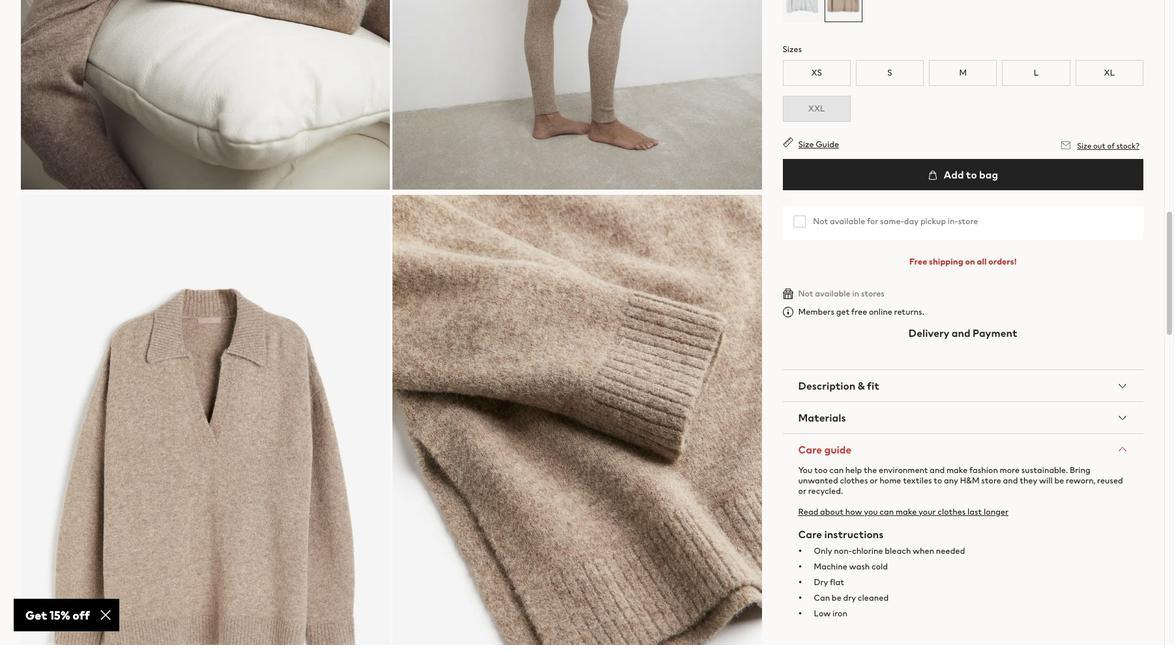 Task type: vqa. For each thing, say whether or not it's contained in the screenshot.
and to the right
yes



Task type: describe. For each thing, give the bounding box(es) containing it.
too
[[815, 464, 828, 477]]

long polo sweater - beige melange - ladies | h&m us 6 image
[[393, 195, 762, 646]]

textiles
[[903, 475, 932, 487]]

delivery
[[909, 325, 950, 341]]

bring
[[1070, 464, 1091, 477]]

description
[[799, 378, 856, 394]]

delivery and payment button
[[783, 317, 1144, 349]]

out
[[1094, 140, 1106, 151]]

long polo sweater - beige melange - ladies | h&m us 4 image
[[393, 0, 762, 190]]

free
[[852, 306, 868, 318]]

&
[[858, 378, 865, 394]]

and inside button
[[952, 325, 971, 341]]

size out of stock? button
[[1058, 137, 1144, 154]]

xs
[[812, 67, 822, 79]]

how
[[846, 506, 863, 518]]

only
[[814, 545, 833, 557]]

shipping
[[929, 256, 964, 268]]

add to bag
[[942, 167, 999, 183]]

stores
[[861, 288, 885, 300]]

get
[[837, 306, 850, 318]]

environment
[[879, 464, 929, 477]]

description & fit
[[799, 378, 880, 394]]

care guide
[[799, 442, 852, 458]]

needed
[[936, 545, 966, 557]]

free shipping on all orders!
[[910, 256, 1017, 268]]

make inside you too can help the environment and make fashion more sustainable. bring unwanted clothes or home textiles to any h&m store and they will be reworn, reused or recycled.
[[947, 464, 968, 477]]

you
[[799, 464, 813, 477]]

beige melange image
[[824, 0, 863, 22]]

you too can help the environment and make fashion more sustainable. bring unwanted clothes or home textiles to any h&m store and they will be reworn, reused or recycled.
[[799, 464, 1124, 497]]

sizes
[[783, 43, 802, 55]]

can
[[814, 592, 830, 604]]

on
[[966, 256, 976, 268]]

fashion
[[970, 464, 998, 477]]

pickup
[[921, 215, 946, 228]]

guide
[[825, 442, 852, 458]]

not available for same-day pickup in-store
[[813, 215, 979, 228]]

long polo sweater - beige melange - ladies | h&m us 5 image
[[21, 195, 390, 646]]

you
[[864, 506, 878, 518]]

iron
[[833, 608, 848, 620]]

flat
[[830, 576, 845, 589]]

in-
[[948, 215, 959, 228]]

m
[[960, 67, 967, 79]]

not for not available for same-day pickup in-store
[[813, 215, 828, 228]]

to inside you too can help the environment and make fashion more sustainable. bring unwanted clothes or home textiles to any h&m store and they will be reworn, reused or recycled.
[[934, 475, 943, 487]]

be inside you too can help the environment and make fashion more sustainable. bring unwanted clothes or home textiles to any h&m store and they will be reworn, reused or recycled.
[[1055, 475, 1065, 487]]

your
[[919, 506, 936, 518]]

unwanted
[[799, 475, 839, 487]]

care for care guide
[[799, 442, 823, 458]]

2 horizontal spatial and
[[1003, 475, 1018, 487]]

xxl
[[809, 102, 825, 115]]

cleaned
[[858, 592, 889, 604]]

care guide button
[[783, 434, 1144, 466]]

can inside you too can help the environment and make fashion more sustainable. bring unwanted clothes or home textiles to any h&m store and they will be reworn, reused or recycled.
[[830, 464, 844, 477]]

reused
[[1098, 475, 1124, 487]]

be inside care instructions only non-chlorine bleach when needed machine wash cold dry flat can be dry cleaned low iron
[[832, 592, 842, 604]]

available for for
[[830, 215, 866, 228]]

delivery and payment
[[909, 325, 1018, 341]]

free
[[910, 256, 928, 268]]

size for size guide
[[799, 138, 814, 151]]

clothes inside you too can help the environment and make fashion more sustainable. bring unwanted clothes or home textiles to any h&m store and they will be reworn, reused or recycled.
[[840, 475, 868, 487]]

materials button
[[783, 402, 1144, 434]]

bleach
[[885, 545, 911, 557]]

wash
[[850, 561, 870, 573]]

0 horizontal spatial store
[[959, 215, 979, 228]]

reworn,
[[1066, 475, 1096, 487]]

materials
[[799, 410, 846, 426]]

non-
[[834, 545, 852, 557]]

available for in
[[815, 288, 851, 300]]

xl
[[1104, 67, 1115, 79]]

read
[[799, 506, 819, 518]]

cold
[[872, 561, 888, 573]]

dry
[[844, 592, 856, 604]]

add to bag button
[[783, 159, 1144, 190]]

of
[[1108, 140, 1115, 151]]

same-
[[880, 215, 905, 228]]



Task type: locate. For each thing, give the bounding box(es) containing it.
0 horizontal spatial clothes
[[840, 475, 868, 487]]

add
[[944, 167, 964, 183]]

store right pickup
[[959, 215, 979, 228]]

size inside button
[[799, 138, 814, 151]]

size guide
[[799, 138, 839, 151]]

1 horizontal spatial make
[[947, 464, 968, 477]]

more
[[1000, 464, 1020, 477]]

can right too
[[830, 464, 844, 477]]

and left they
[[1003, 475, 1018, 487]]

the
[[864, 464, 877, 477]]

0 vertical spatial clothes
[[840, 475, 868, 487]]

guide
[[816, 138, 839, 151]]

size for size out of stock?
[[1078, 140, 1092, 151]]

not
[[813, 215, 828, 228], [799, 288, 814, 300]]

orders!
[[989, 256, 1017, 268]]

care inside care instructions only non-chlorine bleach when needed machine wash cold dry flat can be dry cleaned low iron
[[799, 527, 823, 542]]

size out of stock?
[[1078, 140, 1140, 151]]

longer
[[984, 506, 1009, 518]]

0 horizontal spatial to
[[934, 475, 943, 487]]

all
[[977, 256, 987, 268]]

low
[[814, 608, 831, 620]]

care instructions only non-chlorine bleach when needed machine wash cold dry flat can be dry cleaned low iron
[[799, 527, 966, 620]]

1 vertical spatial store
[[982, 475, 1002, 487]]

Not available for same-day pickup in-store checkbox
[[794, 214, 805, 225]]

1 vertical spatial clothes
[[938, 506, 966, 518]]

in
[[853, 288, 860, 300]]

stock?
[[1117, 140, 1140, 151]]

0 vertical spatial to
[[966, 167, 977, 183]]

or down you on the right of page
[[799, 485, 807, 497]]

1 vertical spatial be
[[832, 592, 842, 604]]

last
[[968, 506, 982, 518]]

read about how you can make your clothes last longer
[[799, 506, 1009, 518]]

store right h&m
[[982, 475, 1002, 487]]

0 horizontal spatial can
[[830, 464, 844, 477]]

size left out
[[1078, 140, 1092, 151]]

0 vertical spatial available
[[830, 215, 866, 228]]

help
[[846, 464, 862, 477]]

day
[[905, 215, 919, 228]]

store inside you too can help the environment and make fashion more sustainable. bring unwanted clothes or home textiles to any h&m store and they will be reworn, reused or recycled.
[[982, 475, 1002, 487]]

to
[[966, 167, 977, 183], [934, 475, 943, 487]]

will
[[1040, 475, 1053, 487]]

clothes
[[840, 475, 868, 487], [938, 506, 966, 518]]

home
[[880, 475, 902, 487]]

0 horizontal spatial make
[[896, 506, 917, 518]]

1 vertical spatial care
[[799, 527, 823, 542]]

store
[[959, 215, 979, 228], [982, 475, 1002, 487]]

1 horizontal spatial size
[[1078, 140, 1092, 151]]

machine
[[814, 561, 848, 573]]

they
[[1020, 475, 1038, 487]]

h&m
[[960, 475, 980, 487]]

when
[[913, 545, 935, 557]]

1 horizontal spatial to
[[966, 167, 977, 183]]

care inside dropdown button
[[799, 442, 823, 458]]

0 vertical spatial store
[[959, 215, 979, 228]]

fit
[[867, 378, 880, 394]]

1 horizontal spatial store
[[982, 475, 1002, 487]]

be
[[1055, 475, 1065, 487], [832, 592, 842, 604]]

and right environment
[[930, 464, 945, 477]]

sustainable.
[[1022, 464, 1069, 477]]

0 vertical spatial make
[[947, 464, 968, 477]]

can right 'you' on the bottom of the page
[[880, 506, 894, 518]]

l
[[1034, 67, 1039, 79]]

read about how you can make your clothes last longer link
[[799, 506, 1009, 518]]

1 horizontal spatial and
[[952, 325, 971, 341]]

not available in stores
[[799, 288, 885, 300]]

description & fit button
[[783, 370, 1144, 402]]

care up only
[[799, 527, 823, 542]]

to left any
[[934, 475, 943, 487]]

payment
[[973, 325, 1018, 341]]

1 horizontal spatial can
[[880, 506, 894, 518]]

light gray melange image
[[783, 0, 822, 22]]

not for not available in stores
[[799, 288, 814, 300]]

not up members
[[799, 288, 814, 300]]

clothes up how
[[840, 475, 868, 487]]

0 vertical spatial be
[[1055, 475, 1065, 487]]

instructions
[[825, 527, 884, 542]]

0 vertical spatial can
[[830, 464, 844, 477]]

available up the get
[[815, 288, 851, 300]]

to left bag
[[966, 167, 977, 183]]

make left your
[[896, 506, 917, 518]]

0 horizontal spatial or
[[799, 485, 807, 497]]

size left guide
[[799, 138, 814, 151]]

0 horizontal spatial and
[[930, 464, 945, 477]]

be right will
[[1055, 475, 1065, 487]]

size inside button
[[1078, 140, 1092, 151]]

available left the for
[[830, 215, 866, 228]]

and right delivery
[[952, 325, 971, 341]]

for
[[867, 215, 879, 228]]

or left 'home'
[[870, 475, 878, 487]]

0 vertical spatial care
[[799, 442, 823, 458]]

None radio
[[824, 0, 863, 23]]

make
[[947, 464, 968, 477], [896, 506, 917, 518]]

1 vertical spatial not
[[799, 288, 814, 300]]

make left fashion
[[947, 464, 968, 477]]

not available in stores button
[[783, 288, 885, 300]]

care for care instructions only non-chlorine bleach when needed machine wash cold dry flat can be dry cleaned low iron
[[799, 527, 823, 542]]

long polo sweater - beige melange - ladies | h&m us 3 image
[[21, 0, 390, 190]]

1 care from the top
[[799, 442, 823, 458]]

be left dry
[[832, 592, 842, 604]]

members
[[799, 306, 835, 318]]

0 horizontal spatial size
[[799, 138, 814, 151]]

1 horizontal spatial or
[[870, 475, 878, 487]]

about
[[820, 506, 844, 518]]

any
[[944, 475, 959, 487]]

not right not available for same-day pickup in-store option
[[813, 215, 828, 228]]

1 vertical spatial make
[[896, 506, 917, 518]]

and
[[952, 325, 971, 341], [930, 464, 945, 477], [1003, 475, 1018, 487]]

recycled.
[[808, 485, 843, 497]]

bag
[[980, 167, 999, 183]]

1 vertical spatial available
[[815, 288, 851, 300]]

care
[[799, 442, 823, 458], [799, 527, 823, 542]]

size guide button
[[783, 137, 839, 151]]

s
[[888, 67, 893, 79]]

size
[[799, 138, 814, 151], [1078, 140, 1092, 151]]

2 care from the top
[[799, 527, 823, 542]]

None radio
[[783, 0, 822, 23]]

available
[[830, 215, 866, 228], [815, 288, 851, 300]]

online
[[869, 306, 893, 318]]

members get free online returns.
[[799, 306, 925, 318]]

to inside button
[[966, 167, 977, 183]]

1 vertical spatial can
[[880, 506, 894, 518]]

chlorine
[[852, 545, 883, 557]]

0 vertical spatial not
[[813, 215, 828, 228]]

0 horizontal spatial be
[[832, 592, 842, 604]]

dry
[[814, 576, 829, 589]]

1 horizontal spatial clothes
[[938, 506, 966, 518]]

clothes left last
[[938, 506, 966, 518]]

1 horizontal spatial be
[[1055, 475, 1065, 487]]

1 vertical spatial to
[[934, 475, 943, 487]]

returns.
[[895, 306, 925, 318]]

care up you on the right of page
[[799, 442, 823, 458]]



